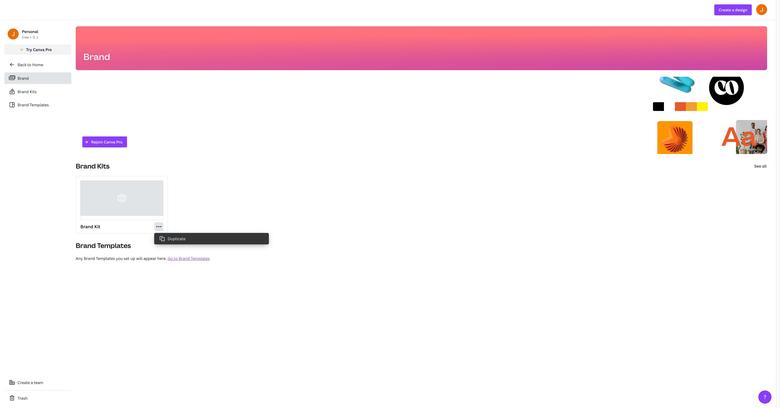 Task type: vqa. For each thing, say whether or not it's contained in the screenshot.
Pro
no



Task type: describe. For each thing, give the bounding box(es) containing it.
jeremy miller image
[[757, 4, 768, 15]]



Task type: locate. For each thing, give the bounding box(es) containing it.
list
[[4, 72, 71, 111]]



